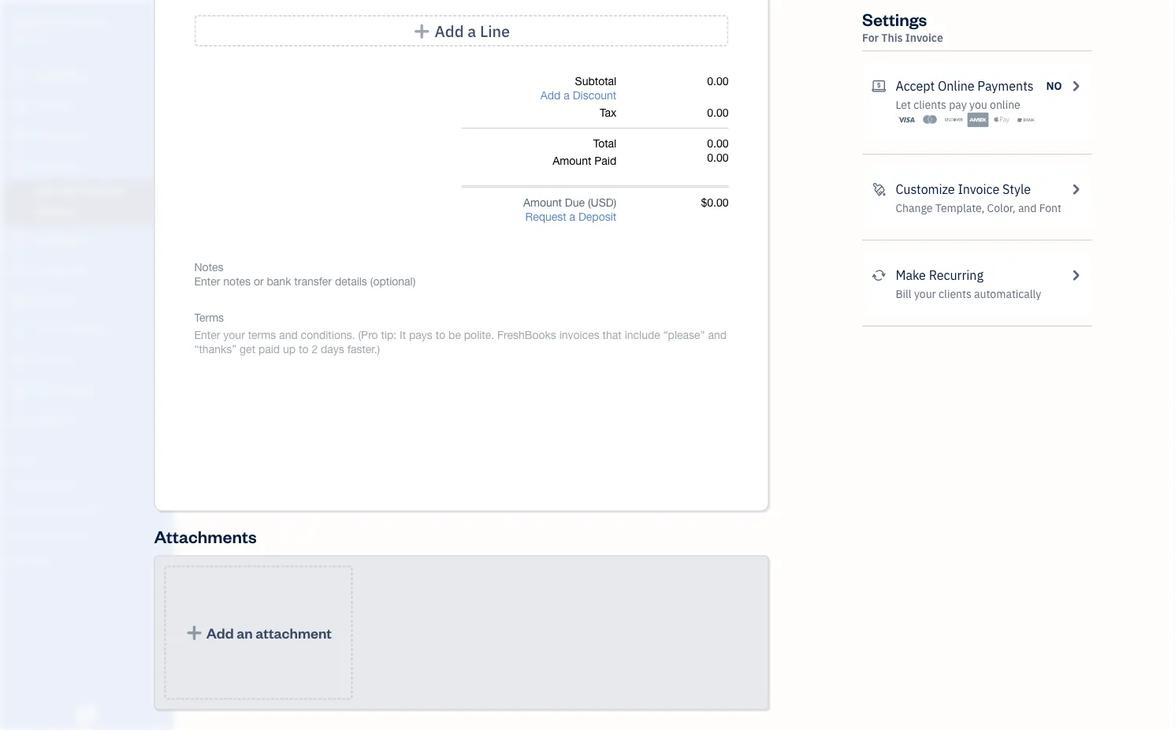 Task type: vqa. For each thing, say whether or not it's contained in the screenshot.
'ESTIMATE' image at the left top of page
yes



Task type: locate. For each thing, give the bounding box(es) containing it.
bill your clients automatically
[[896, 287, 1042, 301]]

style
[[1003, 181, 1032, 198]]

for
[[863, 30, 879, 45]]

chevronright image for customize invoice style
[[1069, 180, 1084, 199]]

your
[[915, 287, 937, 301]]

2 0.00 from the top
[[708, 106, 729, 119]]

freshbooks image
[[74, 705, 99, 724]]

1 vertical spatial chevronright image
[[1069, 180, 1084, 199]]

$0.00
[[701, 196, 729, 209]]

estimate image
[[10, 129, 29, 144]]

Terms text field
[[194, 328, 729, 357]]

1 horizontal spatial plus image
[[413, 23, 431, 39]]

company
[[53, 14, 107, 30]]

0 vertical spatial chevronright image
[[1069, 76, 1084, 95]]

1 vertical spatial invoice
[[959, 181, 1000, 198]]

due
[[565, 196, 585, 209]]

invoice image
[[10, 159, 29, 174]]

0 vertical spatial amount
[[553, 155, 592, 168]]

accept online payments
[[896, 78, 1034, 94]]

items and services image
[[12, 503, 169, 516]]

terms
[[194, 312, 224, 325]]

apps image
[[12, 453, 169, 465]]

0 horizontal spatial plus image
[[185, 625, 203, 641]]

3 chevronright image from the top
[[1069, 266, 1084, 285]]

make
[[896, 267, 927, 284]]

paid
[[595, 155, 617, 168]]

0.00
[[708, 75, 729, 88], [708, 106, 729, 119], [708, 137, 729, 150], [708, 151, 729, 164]]

1 chevronright image from the top
[[1069, 76, 1084, 95]]

settings for this invoice
[[863, 7, 944, 45]]

0 vertical spatial plus image
[[413, 23, 431, 39]]

main element
[[0, 0, 213, 730]]

invoice
[[906, 30, 944, 45], [959, 181, 1000, 198]]

plus image
[[413, 23, 431, 39], [185, 625, 203, 641]]

0 vertical spatial invoice
[[906, 30, 944, 45]]

0 vertical spatial clients
[[914, 97, 947, 112]]

project image
[[10, 293, 29, 308]]

report image
[[10, 412, 29, 428]]

4 0.00 from the top
[[708, 151, 729, 164]]

no
[[1047, 78, 1063, 93]]

tax
[[600, 106, 617, 119]]

team members image
[[12, 478, 169, 491]]

1 0.00 from the top
[[708, 75, 729, 88]]

invoice up change template, color, and font
[[959, 181, 1000, 198]]

1 vertical spatial plus image
[[185, 625, 203, 641]]

attachments
[[154, 526, 257, 548]]

clients down accept
[[914, 97, 947, 112]]

apple pay image
[[992, 112, 1013, 128]]

let
[[896, 97, 912, 112]]

chevronright image
[[1069, 76, 1084, 95], [1069, 180, 1084, 199], [1069, 266, 1084, 285]]

usd
[[591, 196, 614, 209]]

american express image
[[968, 112, 989, 128]]

chevronright image for no
[[1069, 76, 1084, 95]]

0.00 0.00
[[708, 137, 729, 164]]

owner
[[13, 32, 42, 44]]

template,
[[936, 201, 985, 215]]

timer image
[[10, 323, 29, 338]]

amount
[[553, 155, 592, 168], [524, 196, 562, 209]]

clients down recurring
[[939, 287, 972, 301]]

settings image
[[12, 554, 169, 566]]

2 vertical spatial chevronright image
[[1069, 266, 1084, 285]]

2 chevronright image from the top
[[1069, 180, 1084, 199]]

refresh image
[[872, 266, 887, 285]]

expense image
[[10, 263, 29, 278]]

amount left due
[[524, 196, 562, 209]]

(
[[588, 196, 591, 209]]

change template, color, and font
[[896, 201, 1062, 215]]

invoice right this on the right of the page
[[906, 30, 944, 45]]

0 horizontal spatial invoice
[[906, 30, 944, 45]]

make recurring
[[896, 267, 984, 284]]

clients
[[914, 97, 947, 112], [939, 287, 972, 301]]

amount left paid
[[553, 155, 592, 168]]



Task type: describe. For each thing, give the bounding box(es) containing it.
total
[[594, 137, 617, 150]]

visa image
[[896, 112, 917, 128]]

total amount paid
[[553, 137, 617, 168]]

gary's
[[13, 14, 50, 30]]

bank image
[[1016, 112, 1037, 128]]

accept
[[896, 78, 935, 94]]

dashboard image
[[10, 69, 29, 84]]

discover image
[[944, 112, 965, 128]]

bill
[[896, 287, 912, 301]]

payments
[[978, 78, 1034, 94]]

customize
[[896, 181, 956, 198]]

online
[[991, 97, 1021, 112]]

customize invoice style
[[896, 181, 1032, 198]]

color,
[[988, 201, 1016, 215]]

chevronright image for make recurring
[[1069, 266, 1084, 285]]

add
[[206, 624, 234, 642]]

mastercard image
[[920, 112, 941, 128]]

3 0.00 from the top
[[708, 137, 729, 150]]

1 horizontal spatial invoice
[[959, 181, 1000, 198]]

subtotal
[[575, 75, 617, 88]]

change
[[896, 201, 933, 215]]

Notes text field
[[194, 275, 729, 289]]

gary's company owner
[[13, 14, 107, 44]]

money image
[[10, 353, 29, 368]]

paintbrush image
[[872, 180, 887, 199]]

add an attachment
[[206, 624, 332, 642]]

online
[[938, 78, 975, 94]]

amount inside total amount paid
[[553, 155, 592, 168]]

and
[[1019, 201, 1037, 215]]

chart image
[[10, 382, 29, 398]]

1 vertical spatial clients
[[939, 287, 972, 301]]

this
[[882, 30, 903, 45]]

pay
[[950, 97, 967, 112]]

invoice inside settings for this invoice
[[906, 30, 944, 45]]

onlinesales image
[[872, 76, 887, 95]]

add an attachment button
[[164, 566, 353, 700]]

plus image inside add an attachment button
[[185, 625, 203, 641]]

attachment
[[256, 624, 332, 642]]

bank connections image
[[12, 528, 169, 541]]

an
[[237, 624, 253, 642]]

client image
[[10, 99, 29, 114]]

let clients pay you online
[[896, 97, 1021, 112]]

settings
[[863, 7, 928, 30]]

1 vertical spatial amount
[[524, 196, 562, 209]]

recurring
[[930, 267, 984, 284]]

payment image
[[10, 233, 29, 248]]

)
[[614, 196, 617, 209]]

amount due ( usd )
[[524, 196, 617, 209]]

automatically
[[975, 287, 1042, 301]]

font
[[1040, 201, 1062, 215]]

you
[[970, 97, 988, 112]]



